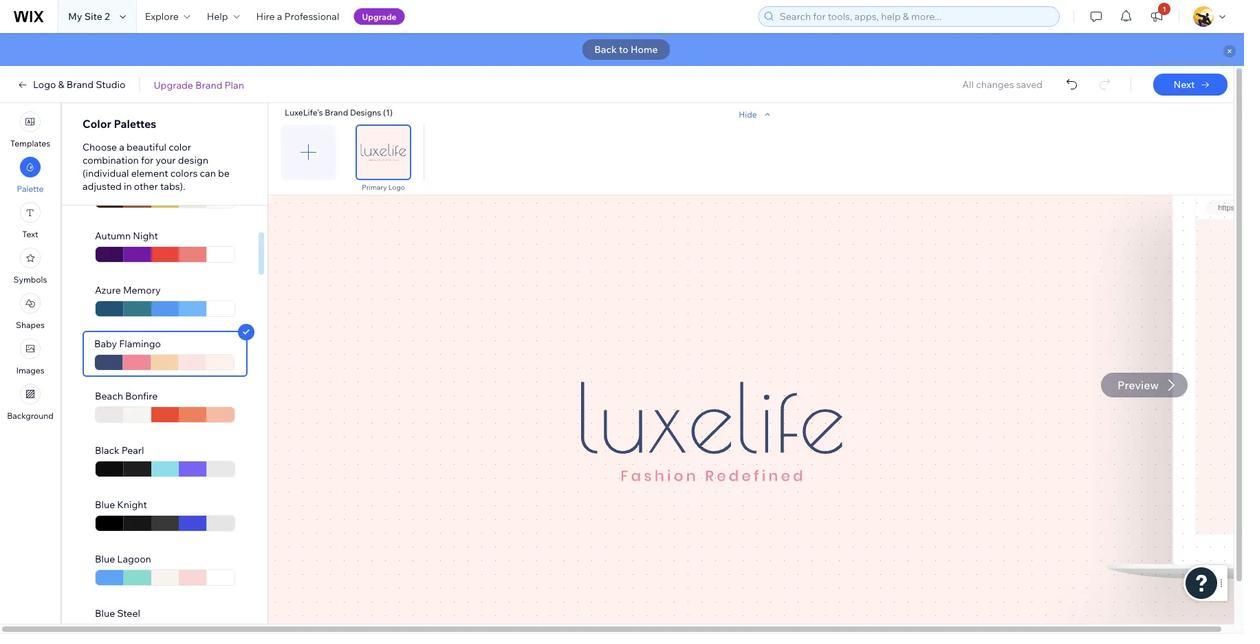 Task type: describe. For each thing, give the bounding box(es) containing it.
menu containing templates
[[0, 107, 61, 425]]

colors
[[170, 167, 198, 179]]

text button
[[20, 202, 41, 239]]

templates button
[[10, 111, 50, 149]]

element
[[131, 167, 168, 179]]

blue for blue steel
[[95, 608, 115, 620]]

help
[[207, 10, 228, 22]]

(1)
[[383, 107, 393, 118]]

all changes saved
[[963, 78, 1043, 90]]

images button
[[16, 339, 44, 376]]

site
[[84, 10, 102, 22]]

0 horizontal spatial brand
[[67, 78, 94, 90]]

home
[[631, 43, 658, 55]]

upgrade for upgrade brand plan
[[154, 79, 193, 91]]

symbols
[[13, 275, 47, 285]]

(individual
[[83, 167, 129, 179]]

in
[[124, 180, 132, 192]]

choose
[[83, 141, 117, 153]]

templates
[[10, 138, 50, 149]]

blue for blue knight
[[95, 499, 115, 511]]

baby flamingo
[[94, 338, 161, 350]]

combination
[[83, 154, 139, 166]]

beautiful
[[127, 141, 167, 153]]

hire a professional link
[[248, 0, 348, 33]]

a for professional
[[277, 10, 282, 22]]

black pearl
[[95, 445, 144, 457]]

my site 2
[[68, 10, 110, 22]]

memory
[[123, 285, 161, 297]]

steel
[[117, 608, 140, 620]]

bonfire
[[125, 390, 158, 403]]

upgrade for upgrade
[[362, 11, 397, 22]]

1 button
[[1142, 0, 1172, 33]]

palette
[[17, 184, 44, 194]]

all
[[963, 78, 974, 90]]

color
[[83, 117, 111, 131]]

hire a professional
[[256, 10, 339, 22]]

professional
[[285, 10, 339, 22]]

upgrade brand plan
[[154, 79, 244, 91]]

luxelife's brand designs (1)
[[285, 107, 393, 118]]

choose a beautiful color combination for your design (individual element colors can be adjusted in other tabs).
[[83, 141, 230, 192]]

help button
[[199, 0, 248, 33]]

black
[[95, 445, 119, 457]]

preview button
[[1102, 373, 1188, 398]]

logo & brand studio
[[33, 78, 126, 90]]

explore
[[145, 10, 179, 22]]

blue lagoon
[[95, 554, 151, 566]]

color
[[169, 141, 191, 153]]

primary logo
[[362, 183, 405, 192]]

back
[[595, 43, 617, 55]]

text
[[22, 229, 38, 239]]

saved
[[1017, 78, 1043, 90]]

hide
[[739, 109, 757, 119]]

beach bonfire
[[95, 390, 158, 403]]

shapes
[[16, 320, 45, 330]]

logo inside logo & brand studio button
[[33, 78, 56, 90]]

luxelife's
[[285, 107, 323, 118]]

shapes button
[[16, 293, 45, 330]]

next
[[1174, 78, 1195, 90]]

lagoon
[[117, 554, 151, 566]]

for
[[141, 154, 154, 166]]

changes
[[976, 78, 1015, 90]]

background
[[7, 411, 54, 421]]

back to home alert
[[0, 33, 1245, 66]]

back to home button
[[582, 39, 671, 60]]



Task type: vqa. For each thing, say whether or not it's contained in the screenshot.
Back to Home
yes



Task type: locate. For each thing, give the bounding box(es) containing it.
can
[[200, 167, 216, 179]]

brand for luxelife's brand designs (1)
[[325, 107, 348, 118]]

upgrade button
[[354, 8, 405, 25]]

0 horizontal spatial logo
[[33, 78, 56, 90]]

upgrade right professional at the left of page
[[362, 11, 397, 22]]

a up combination
[[119, 141, 124, 153]]

flamingo
[[119, 338, 161, 350]]

0 vertical spatial blue
[[95, 499, 115, 511]]

blue knight
[[95, 499, 147, 511]]

blue
[[95, 499, 115, 511], [95, 554, 115, 566], [95, 608, 115, 620]]

knight
[[117, 499, 147, 511]]

azure memory
[[95, 285, 161, 297]]

brand left designs
[[325, 107, 348, 118]]

design
[[178, 154, 208, 166]]

color palettes
[[83, 117, 156, 131]]

0 vertical spatial logo
[[33, 78, 56, 90]]

upgrade
[[362, 11, 397, 22], [154, 79, 193, 91]]

0 vertical spatial a
[[277, 10, 282, 22]]

2 blue from the top
[[95, 554, 115, 566]]

upgrade brand plan button
[[154, 79, 244, 91]]

adjusted
[[83, 180, 122, 192]]

a for beautiful
[[119, 141, 124, 153]]

brand for upgrade brand plan
[[195, 79, 223, 91]]

back to home
[[595, 43, 658, 55]]

a right hire
[[277, 10, 282, 22]]

next button
[[1154, 74, 1228, 96]]

1 horizontal spatial a
[[277, 10, 282, 22]]

menu
[[0, 107, 61, 425]]

a inside choose a beautiful color combination for your design (individual element colors can be adjusted in other tabs).
[[119, 141, 124, 153]]

palettes
[[114, 117, 156, 131]]

primary
[[362, 183, 387, 192]]

pearl
[[122, 445, 144, 457]]

studio
[[96, 78, 126, 90]]

2 horizontal spatial brand
[[325, 107, 348, 118]]

0 horizontal spatial a
[[119, 141, 124, 153]]

&
[[58, 78, 64, 90]]

symbols button
[[13, 248, 47, 285]]

other
[[134, 180, 158, 192]]

blue steel
[[95, 608, 140, 620]]

brand right &
[[67, 78, 94, 90]]

be
[[218, 167, 230, 179]]

hide button
[[739, 108, 774, 120]]

logo left &
[[33, 78, 56, 90]]

1
[[1163, 4, 1167, 13]]

logo
[[33, 78, 56, 90], [389, 183, 405, 192]]

2 vertical spatial blue
[[95, 608, 115, 620]]

night
[[133, 230, 158, 242]]

0 vertical spatial upgrade
[[362, 11, 397, 22]]

background button
[[7, 384, 54, 421]]

images
[[16, 365, 44, 376]]

designs
[[350, 107, 381, 118]]

blue left the steel
[[95, 608, 115, 620]]

1 blue from the top
[[95, 499, 115, 511]]

2
[[105, 10, 110, 22]]

my
[[68, 10, 82, 22]]

1 vertical spatial a
[[119, 141, 124, 153]]

azure
[[95, 285, 121, 297]]

0 horizontal spatial upgrade
[[154, 79, 193, 91]]

3 blue from the top
[[95, 608, 115, 620]]

palette button
[[17, 157, 44, 194]]

1 horizontal spatial brand
[[195, 79, 223, 91]]

blue left knight
[[95, 499, 115, 511]]

brand left "plan"
[[195, 79, 223, 91]]

tabs).
[[160, 180, 185, 192]]

1 vertical spatial logo
[[389, 183, 405, 192]]

autumn
[[95, 230, 131, 242]]

1 vertical spatial blue
[[95, 554, 115, 566]]

logo & brand studio button
[[17, 78, 126, 91]]

a
[[277, 10, 282, 22], [119, 141, 124, 153]]

logo right primary
[[389, 183, 405, 192]]

baby
[[94, 338, 117, 350]]

1 vertical spatial upgrade
[[154, 79, 193, 91]]

plan
[[225, 79, 244, 91]]

upgrade up palettes
[[154, 79, 193, 91]]

autumn night
[[95, 230, 158, 242]]

blue left lagoon
[[95, 554, 115, 566]]

Search for tools, apps, help & more... field
[[776, 7, 1055, 26]]

hire
[[256, 10, 275, 22]]

brand
[[67, 78, 94, 90], [195, 79, 223, 91], [325, 107, 348, 118]]

1 horizontal spatial upgrade
[[362, 11, 397, 22]]

your
[[156, 154, 176, 166]]

1 horizontal spatial logo
[[389, 183, 405, 192]]

preview
[[1118, 378, 1159, 392]]

to
[[619, 43, 629, 55]]

blue for blue lagoon
[[95, 554, 115, 566]]

beach
[[95, 390, 123, 403]]



